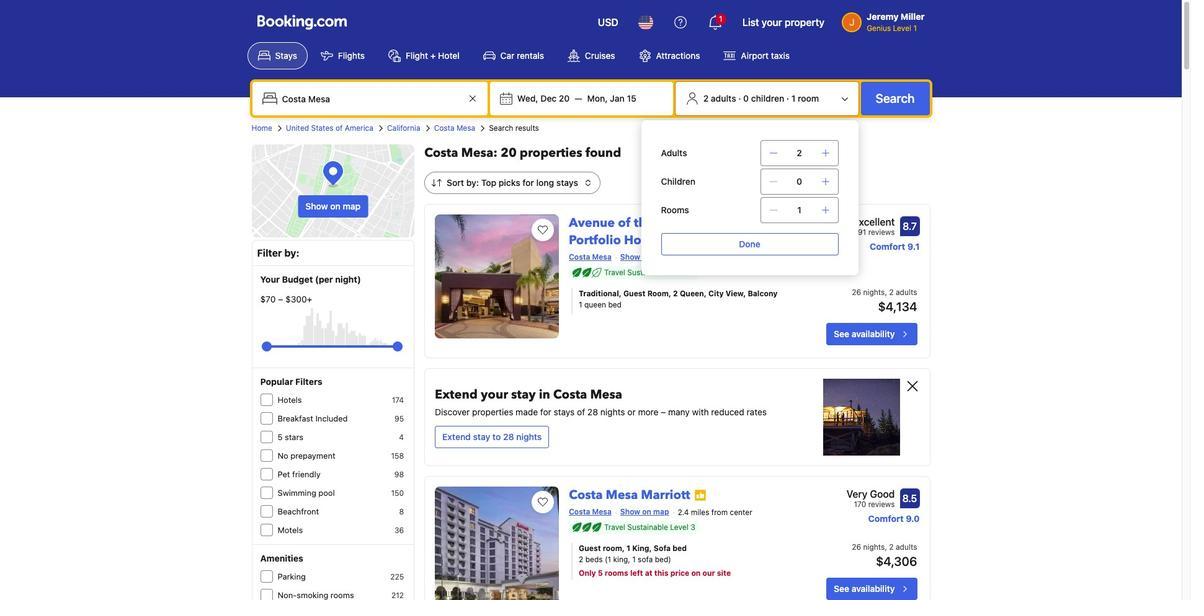Task type: describe. For each thing, give the bounding box(es) containing it.
pet friendly
[[278, 470, 321, 480]]

night)
[[335, 274, 361, 285]]

attractions
[[656, 50, 700, 61]]

list your property link
[[735, 7, 832, 37]]

mesa up travel sustainable level 3
[[606, 487, 638, 504]]

car rentals link
[[473, 42, 555, 70]]

our
[[703, 569, 715, 578]]

your for list
[[762, 17, 782, 28]]

included
[[316, 414, 348, 424]]

95
[[395, 415, 404, 424]]

0 vertical spatial stays
[[557, 177, 578, 188]]

$70
[[260, 294, 276, 305]]

20 for mesa:
[[501, 145, 517, 161]]

site
[[717, 569, 731, 578]]

comfort for costa mesa marriott
[[869, 514, 904, 524]]

of inside extend your stay in costa mesa discover properties made for stays of 28 nights or more – many with reduced rates
[[577, 407, 585, 418]]

jan
[[610, 93, 625, 104]]

only
[[579, 569, 596, 578]]

usd button
[[591, 7, 626, 37]]

swimming
[[278, 488, 316, 498]]

scored 8.5 element
[[900, 489, 920, 509]]

prepayment
[[291, 451, 335, 461]]

adults
[[661, 148, 687, 158]]

map for avenue of the arts costa mesa, a tribute portfolio hotel
[[654, 253, 669, 262]]

guest inside guest room, 1 king, sofa bed 2 beds (1 king, 1 sofa bed) only 5 rooms left at this price on our site
[[579, 544, 601, 553]]

, for avenue of the arts costa mesa, a tribute portfolio hotel
[[885, 288, 887, 297]]

costa mesa for avenue
[[569, 253, 612, 262]]

traditional, guest room, 2 queen, city view, balcony link
[[579, 288, 789, 300]]

excellent element
[[854, 215, 895, 230]]

reviews inside "very good 170 reviews"
[[869, 500, 895, 509]]

2 inside 26 nights , 2 adults $4,306
[[890, 543, 894, 552]]

1 · from the left
[[739, 93, 741, 104]]

marriott
[[641, 487, 690, 504]]

nights inside extend your stay in costa mesa discover properties made for stays of 28 nights or more – many with reduced rates
[[601, 407, 625, 418]]

attractions link
[[628, 42, 711, 70]]

view,
[[726, 289, 746, 298]]

avenue of the arts costa mesa, a tribute portfolio hotel
[[569, 215, 812, 249]]

2.4
[[678, 508, 689, 517]]

home link
[[252, 123, 272, 134]]

miller
[[901, 11, 925, 22]]

costa mesa link
[[434, 123, 475, 134]]

adults inside the "2 adults · 0 children · 1 room" dropdown button
[[711, 93, 736, 104]]

28 inside extend your stay in costa mesa discover properties made for stays of 28 nights or more – many with reduced rates
[[588, 407, 598, 418]]

popular
[[260, 377, 293, 387]]

9.1
[[908, 241, 920, 252]]

cruises
[[585, 50, 615, 61]]

your
[[260, 274, 280, 285]]

queen,
[[680, 289, 707, 298]]

america
[[345, 124, 374, 133]]

hotel inside avenue of the arts costa mesa, a tribute portfolio hotel
[[624, 232, 657, 249]]

this property is part of our preferred partner program. it's committed to providing excellent service and good value. it'll pay us a higher commission if you make a booking. image
[[694, 490, 707, 502]]

booking.com image
[[257, 15, 347, 30]]

mesa:
[[461, 145, 498, 161]]

pool
[[319, 488, 335, 498]]

costa mesa marriott image
[[435, 487, 559, 601]]

parking
[[278, 572, 306, 582]]

search button
[[861, 82, 930, 115]]

search for search
[[876, 91, 915, 106]]

excellent 391 reviews
[[854, 217, 895, 237]]

avenue of the arts costa mesa, a tribute portfolio hotel image
[[435, 215, 559, 339]]

15
[[627, 93, 637, 104]]

left
[[630, 569, 643, 578]]

mesa up mesa:
[[457, 124, 475, 133]]

level for costa mesa marriott
[[670, 523, 689, 532]]

jeremy
[[867, 11, 899, 22]]

motels
[[278, 526, 303, 536]]

usd
[[598, 17, 619, 28]]

nights inside 26 nights , 2 adults $4,134
[[864, 288, 885, 297]]

queen
[[585, 300, 606, 310]]

2 up queen,
[[691, 268, 695, 277]]

pet
[[278, 470, 290, 480]]

adults for marriott
[[896, 543, 918, 552]]

rates
[[747, 407, 767, 418]]

, for costa mesa marriott
[[885, 543, 887, 552]]

travel for mesa
[[605, 523, 626, 532]]

to
[[493, 432, 501, 442]]

391
[[854, 228, 867, 237]]

5 inside guest room, 1 king, sofa bed 2 beds (1 king, 1 sofa bed) only 5 rooms left at this price on our site
[[598, 569, 603, 578]]

list
[[743, 17, 759, 28]]

1 inside dropdown button
[[719, 14, 723, 24]]

1 left sofa
[[633, 555, 636, 565]]

adults for the
[[896, 288, 918, 297]]

at
[[645, 569, 653, 578]]

bed inside traditional, guest room, 2 queen, city view, balcony 1 queen bed
[[608, 300, 622, 310]]

reduced
[[711, 407, 745, 418]]

room,
[[603, 544, 625, 553]]

see availability link for avenue of the arts costa mesa, a tribute portfolio hotel
[[827, 323, 918, 346]]

Where are you going? field
[[277, 88, 465, 110]]

show for avenue
[[621, 253, 641, 262]]

36
[[395, 526, 404, 536]]

26 nights , 2 adults $4,306
[[852, 543, 918, 569]]

travel sustainable level 2
[[605, 268, 695, 277]]

sort
[[447, 177, 464, 188]]

stays inside extend your stay in costa mesa discover properties made for stays of 28 nights or more – many with reduced rates
[[554, 407, 575, 418]]

travel sustainable level 3
[[605, 523, 696, 532]]

2 inside guest room, 1 king, sofa bed 2 beds (1 king, 1 sofa bed) only 5 rooms left at this price on our site
[[579, 555, 584, 565]]

availability for costa mesa marriott
[[852, 584, 895, 594]]

see availability for avenue of the arts costa mesa, a tribute portfolio hotel
[[834, 329, 895, 339]]

filters
[[295, 377, 322, 387]]

of inside united states of america link
[[336, 124, 343, 133]]

friendly
[[292, 470, 321, 480]]

avenue of the arts costa mesa, a tribute portfolio hotel link
[[569, 210, 812, 249]]

king,
[[613, 555, 630, 565]]

wed, dec 20 button
[[513, 88, 575, 110]]

cruises link
[[557, 42, 626, 70]]

availability for avenue of the arts costa mesa, a tribute portfolio hotel
[[852, 329, 895, 339]]

170
[[854, 500, 867, 509]]

26 for costa mesa marriott
[[852, 543, 862, 552]]

a
[[760, 215, 767, 231]]

popular filters
[[260, 377, 322, 387]]

extend stay to 28 nights
[[443, 432, 542, 442]]

174
[[392, 396, 404, 405]]

costa mesa marriott
[[569, 487, 690, 504]]

—
[[575, 93, 582, 104]]

no
[[278, 451, 288, 461]]

0 vertical spatial 5
[[278, 433, 283, 442]]

level for avenue of the arts costa mesa, a tribute portfolio hotel
[[670, 268, 689, 277]]

excellent
[[854, 217, 895, 228]]

airport taxis link
[[713, 42, 801, 70]]

150
[[391, 489, 404, 498]]

26 nights , 2 adults $4,134
[[852, 288, 918, 314]]

jeremy miller genius level 1
[[867, 11, 925, 33]]

stay inside extend your stay in costa mesa discover properties made for stays of 28 nights or more – many with reduced rates
[[511, 387, 536, 403]]

by: for sort
[[467, 177, 479, 188]]

taxis
[[771, 50, 790, 61]]

26 for avenue of the arts costa mesa, a tribute portfolio hotel
[[852, 288, 862, 297]]

28 inside button
[[503, 432, 514, 442]]

center
[[730, 508, 753, 517]]

0 vertical spatial costa mesa
[[434, 124, 475, 133]]

more
[[638, 407, 659, 418]]

225
[[390, 573, 404, 582]]



Task type: locate. For each thing, give the bounding box(es) containing it.
scored 8.7 element
[[900, 217, 920, 236]]

show on map for costa
[[621, 508, 669, 517]]

0 horizontal spatial 28
[[503, 432, 514, 442]]

0 horizontal spatial by:
[[285, 248, 300, 259]]

travel for of
[[605, 268, 626, 277]]

2 adults · 0 children · 1 room button
[[681, 87, 854, 110]]

show on map for avenue
[[621, 253, 669, 262]]

2 inside traditional, guest room, 2 queen, city view, balcony 1 queen bed
[[673, 289, 678, 298]]

extend for stay
[[443, 432, 471, 442]]

costa mesa down costa mesa marriott
[[569, 508, 612, 517]]

0 up tribute
[[797, 176, 802, 187]]

arts
[[657, 215, 681, 231]]

· right children
[[787, 93, 790, 104]]

0 vertical spatial properties
[[520, 145, 583, 161]]

0 left children
[[744, 93, 749, 104]]

1 vertical spatial availability
[[852, 584, 895, 594]]

travel up traditional,
[[605, 268, 626, 277]]

– inside extend your stay in costa mesa discover properties made for stays of 28 nights or more – many with reduced rates
[[661, 407, 666, 418]]

by: for filter
[[285, 248, 300, 259]]

stay left to
[[473, 432, 490, 442]]

sofa
[[638, 555, 653, 565]]

level inside jeremy miller genius level 1
[[893, 24, 912, 33]]

2 adults · 0 children · 1 room
[[704, 93, 819, 104]]

nights down made
[[516, 432, 542, 442]]

0 horizontal spatial 20
[[501, 145, 517, 161]]

extend
[[435, 387, 478, 403], [443, 432, 471, 442]]

1 vertical spatial your
[[481, 387, 508, 403]]

nights
[[864, 288, 885, 297], [601, 407, 625, 418], [516, 432, 542, 442], [864, 543, 885, 552]]

bed right sofa
[[673, 544, 687, 553]]

0 vertical spatial see availability
[[834, 329, 895, 339]]

sustainable for the
[[628, 268, 668, 277]]

1 inside jeremy miller genius level 1
[[914, 24, 917, 33]]

, inside 26 nights , 2 adults $4,134
[[885, 288, 887, 297]]

costa mesa up mesa:
[[434, 124, 475, 133]]

level down "miller"
[[893, 24, 912, 33]]

children
[[751, 93, 785, 104]]

2 see availability from the top
[[834, 584, 895, 594]]

1 see availability link from the top
[[827, 323, 918, 346]]

2
[[704, 93, 709, 104], [797, 148, 802, 158], [691, 268, 695, 277], [890, 288, 894, 297], [673, 289, 678, 298], [890, 543, 894, 552], [579, 555, 584, 565]]

stars
[[285, 433, 303, 442]]

found
[[586, 145, 621, 161]]

costa inside avenue of the arts costa mesa, a tribute portfolio hotel
[[684, 215, 718, 231]]

2 , from the top
[[885, 543, 887, 552]]

2 vertical spatial map
[[654, 508, 669, 517]]

discover
[[435, 407, 470, 418]]

1 horizontal spatial search
[[876, 91, 915, 106]]

1 , from the top
[[885, 288, 887, 297]]

$70 – $300+
[[260, 294, 312, 305]]

1 reviews from the top
[[869, 228, 895, 237]]

adults up $4,134
[[896, 288, 918, 297]]

map inside "button"
[[343, 201, 361, 212]]

1 vertical spatial properties
[[472, 407, 513, 418]]

mesa
[[457, 124, 475, 133], [592, 253, 612, 262], [590, 387, 623, 403], [606, 487, 638, 504], [592, 508, 612, 517]]

1 vertical spatial sustainable
[[628, 523, 668, 532]]

extend down discover on the bottom left of page
[[443, 432, 471, 442]]

1 horizontal spatial –
[[661, 407, 666, 418]]

see availability
[[834, 329, 895, 339], [834, 584, 895, 594]]

guest room, 1 king, sofa bed 2 beds (1 king, 1 sofa bed) only 5 rooms left at this price on our site
[[579, 544, 731, 578]]

, up $4,134
[[885, 288, 887, 297]]

28 left or
[[588, 407, 598, 418]]

2.4 miles from center
[[678, 508, 753, 517]]

8.7
[[903, 221, 917, 232]]

stays right made
[[554, 407, 575, 418]]

– right $70
[[278, 294, 283, 305]]

on
[[330, 201, 341, 212], [642, 253, 652, 262], [642, 508, 652, 517], [692, 569, 701, 578]]

0 vertical spatial 26
[[852, 288, 862, 297]]

adults inside 26 nights , 2 adults $4,306
[[896, 543, 918, 552]]

comfort for avenue of the arts costa mesa, a tribute portfolio hotel
[[870, 241, 906, 252]]

sustainable for marriott
[[628, 523, 668, 532]]

nights up $4,134
[[864, 288, 885, 297]]

your account menu jeremy miller genius level 1 element
[[842, 6, 930, 34]]

0 vertical spatial show on map
[[306, 201, 361, 212]]

see availability down 26 nights , 2 adults $4,306
[[834, 584, 895, 594]]

budget
[[282, 274, 313, 285]]

made
[[516, 407, 538, 418]]

1 up king,
[[627, 544, 631, 553]]

costa mesa
[[434, 124, 475, 133], [569, 253, 612, 262], [569, 508, 612, 517]]

hotel inside 'flight + hotel' link
[[438, 50, 460, 61]]

2 vertical spatial of
[[577, 407, 585, 418]]

2 availability from the top
[[852, 584, 895, 594]]

filter
[[257, 248, 282, 259]]

2 up $4,134
[[890, 288, 894, 297]]

0 horizontal spatial properties
[[472, 407, 513, 418]]

see
[[834, 329, 850, 339], [834, 584, 850, 594]]

search inside button
[[876, 91, 915, 106]]

0 vertical spatial bed
[[608, 300, 622, 310]]

very good element
[[847, 487, 895, 502]]

1 horizontal spatial properties
[[520, 145, 583, 161]]

2 inside dropdown button
[[704, 93, 709, 104]]

your inside extend your stay in costa mesa discover properties made for stays of 28 nights or more – many with reduced rates
[[481, 387, 508, 403]]

1 travel from the top
[[605, 268, 626, 277]]

5 right only
[[598, 569, 603, 578]]

home
[[252, 124, 272, 133]]

sustainable
[[628, 268, 668, 277], [628, 523, 668, 532]]

2 see availability link from the top
[[827, 578, 918, 601]]

1 26 from the top
[[852, 288, 862, 297]]

1 horizontal spatial your
[[762, 17, 782, 28]]

· left children
[[739, 93, 741, 104]]

1 vertical spatial stay
[[473, 432, 490, 442]]

1 horizontal spatial of
[[577, 407, 585, 418]]

26 inside 26 nights , 2 adults $4,306
[[852, 543, 862, 552]]

1 vertical spatial comfort
[[869, 514, 904, 524]]

stay up made
[[511, 387, 536, 403]]

0 horizontal spatial 0
[[744, 93, 749, 104]]

0 vertical spatial map
[[343, 201, 361, 212]]

search results updated. costa mesa: 20 properties found. element
[[425, 145, 931, 162]]

mesa inside extend your stay in costa mesa discover properties made for stays of 28 nights or more – many with reduced rates
[[590, 387, 623, 403]]

properties
[[520, 145, 583, 161], [472, 407, 513, 418]]

adults inside 26 nights , 2 adults $4,134
[[896, 288, 918, 297]]

extend inside extend your stay in costa mesa discover properties made for stays of 28 nights or more – many with reduced rates
[[435, 387, 478, 403]]

0 vertical spatial 20
[[559, 93, 570, 104]]

1 availability from the top
[[852, 329, 895, 339]]

bed inside guest room, 1 king, sofa bed 2 beds (1 king, 1 sofa bed) only 5 rooms left at this price on our site
[[673, 544, 687, 553]]

for inside extend your stay in costa mesa discover properties made for stays of 28 nights or more – many with reduced rates
[[540, 407, 552, 418]]

see for avenue of the arts costa mesa, a tribute portfolio hotel
[[834, 329, 850, 339]]

bed down traditional,
[[608, 300, 622, 310]]

sustainable up room,
[[628, 268, 668, 277]]

properties up extend stay to 28 nights on the bottom left of page
[[472, 407, 513, 418]]

nights up the $4,306
[[864, 543, 885, 552]]

wed, dec 20 — mon, jan 15
[[518, 93, 637, 104]]

0 vertical spatial hotel
[[438, 50, 460, 61]]

guest left room,
[[624, 289, 646, 298]]

5 stars
[[278, 433, 303, 442]]

$4,306
[[876, 555, 918, 569]]

2 vertical spatial adults
[[896, 543, 918, 552]]

city
[[709, 289, 724, 298]]

1 sustainable from the top
[[628, 268, 668, 277]]

1 vertical spatial show on map
[[621, 253, 669, 262]]

– right more
[[661, 407, 666, 418]]

done button
[[661, 233, 839, 256]]

availability down 26 nights , 2 adults $4,306
[[852, 584, 895, 594]]

extend up discover on the bottom left of page
[[435, 387, 478, 403]]

28 right to
[[503, 432, 514, 442]]

see for costa mesa marriott
[[834, 584, 850, 594]]

1 horizontal spatial 0
[[797, 176, 802, 187]]

your for extend
[[481, 387, 508, 403]]

1 horizontal spatial for
[[540, 407, 552, 418]]

stays
[[275, 50, 297, 61]]

0 vertical spatial by:
[[467, 177, 479, 188]]

1 vertical spatial –
[[661, 407, 666, 418]]

20 down search results
[[501, 145, 517, 161]]

california
[[387, 124, 421, 133]]

properties inside extend your stay in costa mesa discover properties made for stays of 28 nights or more – many with reduced rates
[[472, 407, 513, 418]]

guest up beds
[[579, 544, 601, 553]]

costa mesa: 20 properties found
[[425, 145, 621, 161]]

beachfront
[[278, 507, 319, 517]]

2 vertical spatial level
[[670, 523, 689, 532]]

, inside 26 nights , 2 adults $4,306
[[885, 543, 887, 552]]

0 vertical spatial 28
[[588, 407, 598, 418]]

0 vertical spatial show
[[306, 201, 328, 212]]

see availability link down 26 nights , 2 adults $4,134
[[827, 323, 918, 346]]

travel up room,
[[605, 523, 626, 532]]

hotel down the
[[624, 232, 657, 249]]

see availability down 26 nights , 2 adults $4,134
[[834, 329, 895, 339]]

comfort down good
[[869, 514, 904, 524]]

guest
[[624, 289, 646, 298], [579, 544, 601, 553]]

8
[[399, 508, 404, 517]]

stay inside button
[[473, 432, 490, 442]]

see availability link
[[827, 323, 918, 346], [827, 578, 918, 601]]

0 vertical spatial search
[[876, 91, 915, 106]]

adults left children
[[711, 93, 736, 104]]

1 vertical spatial for
[[540, 407, 552, 418]]

1 horizontal spatial bed
[[673, 544, 687, 553]]

1 vertical spatial ,
[[885, 543, 887, 552]]

2 horizontal spatial of
[[618, 215, 631, 231]]

26 inside 26 nights , 2 adults $4,134
[[852, 288, 862, 297]]

car rentals
[[501, 50, 544, 61]]

1 horizontal spatial guest
[[624, 289, 646, 298]]

stays link
[[247, 42, 308, 70]]

king,
[[633, 544, 652, 553]]

1 see from the top
[[834, 329, 850, 339]]

1 vertical spatial 0
[[797, 176, 802, 187]]

0 vertical spatial –
[[278, 294, 283, 305]]

1 vertical spatial see availability
[[834, 584, 895, 594]]

swimming pool
[[278, 488, 335, 498]]

level left 3
[[670, 523, 689, 532]]

see availability link for costa mesa marriott
[[827, 578, 918, 601]]

adults
[[711, 93, 736, 104], [896, 288, 918, 297], [896, 543, 918, 552]]

2 vertical spatial show on map
[[621, 508, 669, 517]]

for left long
[[523, 177, 534, 188]]

comfort down excellent 391 reviews
[[870, 241, 906, 252]]

0 vertical spatial 0
[[744, 93, 749, 104]]

2 travel from the top
[[605, 523, 626, 532]]

0 vertical spatial of
[[336, 124, 343, 133]]

2 right room,
[[673, 289, 678, 298]]

your right list
[[762, 17, 782, 28]]

your budget (per night)
[[260, 274, 361, 285]]

2 vertical spatial show
[[621, 508, 641, 517]]

1 vertical spatial 28
[[503, 432, 514, 442]]

extend inside extend stay to 28 nights button
[[443, 432, 471, 442]]

of left the
[[618, 215, 631, 231]]

5
[[278, 433, 283, 442], [598, 569, 603, 578]]

results
[[516, 124, 539, 133]]

, up the $4,306
[[885, 543, 887, 552]]

$300+
[[286, 294, 312, 305]]

mesa right 'in'
[[590, 387, 623, 403]]

see availability for costa mesa marriott
[[834, 584, 895, 594]]

of left or
[[577, 407, 585, 418]]

map for costa mesa marriott
[[654, 508, 669, 517]]

your up to
[[481, 387, 508, 403]]

long
[[537, 177, 554, 188]]

1 vertical spatial show
[[621, 253, 641, 262]]

availability
[[852, 329, 895, 339], [852, 584, 895, 594]]

comfort 9.1
[[870, 241, 920, 252]]

0 horizontal spatial for
[[523, 177, 534, 188]]

on inside guest room, 1 king, sofa bed 2 beds (1 king, 1 sofa bed) only 5 rooms left at this price on our site
[[692, 569, 701, 578]]

1 left queen
[[579, 300, 583, 310]]

1 vertical spatial guest
[[579, 544, 601, 553]]

nights inside button
[[516, 432, 542, 442]]

level up traditional, guest room, 2 queen, city view, balcony link
[[670, 268, 689, 277]]

26 down 170
[[852, 543, 862, 552]]

2 26 from the top
[[852, 543, 862, 552]]

0 horizontal spatial hotel
[[438, 50, 460, 61]]

show inside "button"
[[306, 201, 328, 212]]

rentals
[[517, 50, 544, 61]]

0 vertical spatial travel
[[605, 268, 626, 277]]

a photo of a couple standing in front of a cabin in a forest at night image
[[823, 379, 900, 456]]

2 inside 26 nights , 2 adults $4,134
[[890, 288, 894, 297]]

2 see from the top
[[834, 584, 850, 594]]

1 vertical spatial stays
[[554, 407, 575, 418]]

airport
[[741, 50, 769, 61]]

0 horizontal spatial stay
[[473, 432, 490, 442]]

1 left the room on the right
[[792, 93, 796, 104]]

1 vertical spatial bed
[[673, 544, 687, 553]]

3
[[691, 523, 696, 532]]

of inside avenue of the arts costa mesa, a tribute portfolio hotel
[[618, 215, 631, 231]]

list your property
[[743, 17, 825, 28]]

children
[[661, 176, 696, 187]]

reviews up comfort 9.0 on the right of the page
[[869, 500, 895, 509]]

1 vertical spatial 20
[[501, 145, 517, 161]]

show for costa
[[621, 508, 641, 517]]

adults up the $4,306
[[896, 543, 918, 552]]

1 vertical spatial see
[[834, 584, 850, 594]]

show on map inside "button"
[[306, 201, 361, 212]]

mesa down costa mesa marriott
[[592, 508, 612, 517]]

nights left or
[[601, 407, 625, 418]]

,
[[885, 288, 887, 297], [885, 543, 887, 552]]

0 horizontal spatial –
[[278, 294, 283, 305]]

1 vertical spatial map
[[654, 253, 669, 262]]

car
[[501, 50, 515, 61]]

1 horizontal spatial 5
[[598, 569, 603, 578]]

properties up long
[[520, 145, 583, 161]]

1 left list
[[719, 14, 723, 24]]

1 see availability from the top
[[834, 329, 895, 339]]

2 down the room on the right
[[797, 148, 802, 158]]

nights inside 26 nights , 2 adults $4,306
[[864, 543, 885, 552]]

sustainable up king,
[[628, 523, 668, 532]]

0 vertical spatial availability
[[852, 329, 895, 339]]

extend stay to 28 nights button
[[435, 426, 549, 449]]

of right states on the top of page
[[336, 124, 343, 133]]

extend your stay in costa mesa discover properties made for stays of 28 nights or more – many with reduced rates
[[435, 387, 767, 418]]

20
[[559, 93, 570, 104], [501, 145, 517, 161]]

1 vertical spatial level
[[670, 268, 689, 277]]

0 horizontal spatial bed
[[608, 300, 622, 310]]

for
[[523, 177, 534, 188], [540, 407, 552, 418]]

1 vertical spatial search
[[489, 124, 514, 133]]

with
[[692, 407, 709, 418]]

0 inside dropdown button
[[744, 93, 749, 104]]

1
[[719, 14, 723, 24], [914, 24, 917, 33], [792, 93, 796, 104], [798, 205, 802, 215], [579, 300, 583, 310], [627, 544, 631, 553], [633, 555, 636, 565]]

2 vertical spatial costa mesa
[[569, 508, 612, 517]]

0 vertical spatial comfort
[[870, 241, 906, 252]]

flight
[[406, 50, 428, 61]]

1 vertical spatial of
[[618, 215, 631, 231]]

guest inside traditional, guest room, 2 queen, city view, balcony 1 queen bed
[[624, 289, 646, 298]]

done
[[739, 239, 761, 249]]

1 vertical spatial adults
[[896, 288, 918, 297]]

0 horizontal spatial your
[[481, 387, 508, 403]]

1 vertical spatial see availability link
[[827, 578, 918, 601]]

1 horizontal spatial 28
[[588, 407, 598, 418]]

1 inside dropdown button
[[792, 93, 796, 104]]

20 for dec
[[559, 93, 570, 104]]

1 right "a"
[[798, 205, 802, 215]]

stay
[[511, 387, 536, 403], [473, 432, 490, 442]]

extend for your
[[435, 387, 478, 403]]

availability down 26 nights , 2 adults $4,134
[[852, 329, 895, 339]]

1 vertical spatial reviews
[[869, 500, 895, 509]]

united
[[286, 124, 309, 133]]

by: left 'top'
[[467, 177, 479, 188]]

sofa
[[654, 544, 671, 553]]

mesa down portfolio
[[592, 253, 612, 262]]

reviews up 'comfort 9.1'
[[869, 228, 895, 237]]

0 vertical spatial level
[[893, 24, 912, 33]]

0 vertical spatial guest
[[624, 289, 646, 298]]

1 vertical spatial hotel
[[624, 232, 657, 249]]

costa mesa for costa
[[569, 508, 612, 517]]

1 vertical spatial costa mesa
[[569, 253, 612, 262]]

mesa,
[[721, 215, 756, 231]]

2 up the $4,306
[[890, 543, 894, 552]]

0 horizontal spatial 5
[[278, 433, 283, 442]]

reviews inside excellent 391 reviews
[[869, 228, 895, 237]]

2 reviews from the top
[[869, 500, 895, 509]]

many
[[668, 407, 690, 418]]

1 horizontal spatial by:
[[467, 177, 479, 188]]

hotel right +
[[438, 50, 460, 61]]

stays right long
[[557, 177, 578, 188]]

costa inside extend your stay in costa mesa discover properties made for stays of 28 nights or more – many with reduced rates
[[553, 387, 587, 403]]

group
[[267, 337, 398, 357]]

2 down attractions link
[[704, 93, 709, 104]]

1 horizontal spatial stay
[[511, 387, 536, 403]]

0 vertical spatial ,
[[885, 288, 887, 297]]

0 vertical spatial for
[[523, 177, 534, 188]]

show on map
[[306, 201, 361, 212], [621, 253, 669, 262], [621, 508, 669, 517]]

0 vertical spatial stay
[[511, 387, 536, 403]]

1 vertical spatial by:
[[285, 248, 300, 259]]

1 horizontal spatial hotel
[[624, 232, 657, 249]]

airport taxis
[[741, 50, 790, 61]]

2 · from the left
[[787, 93, 790, 104]]

$4,134
[[878, 300, 918, 314]]

breakfast included
[[278, 414, 348, 424]]

on inside "button"
[[330, 201, 341, 212]]

costa mesa down portfolio
[[569, 253, 612, 262]]

20 left —
[[559, 93, 570, 104]]

reviews
[[869, 228, 895, 237], [869, 500, 895, 509]]

1 inside traditional, guest room, 2 queen, city view, balcony 1 queen bed
[[579, 300, 583, 310]]

0 horizontal spatial ·
[[739, 93, 741, 104]]

2 left beds
[[579, 555, 584, 565]]

1 horizontal spatial ·
[[787, 93, 790, 104]]

search for search results
[[489, 124, 514, 133]]

top
[[481, 177, 497, 188]]

+
[[431, 50, 436, 61]]

1 vertical spatial extend
[[443, 432, 471, 442]]

0 horizontal spatial search
[[489, 124, 514, 133]]

1 vertical spatial 5
[[598, 569, 603, 578]]

5 left stars
[[278, 433, 283, 442]]

0 vertical spatial your
[[762, 17, 782, 28]]

this property is part of our preferred partner program. it's committed to providing excellent service and good value. it'll pay us a higher commission if you make a booking. image
[[694, 490, 707, 502]]

0 vertical spatial reviews
[[869, 228, 895, 237]]

0 horizontal spatial of
[[336, 124, 343, 133]]

for down 'in'
[[540, 407, 552, 418]]

0 vertical spatial adults
[[711, 93, 736, 104]]

by: right filter
[[285, 248, 300, 259]]

1 vertical spatial 26
[[852, 543, 862, 552]]

0 vertical spatial extend
[[435, 387, 478, 403]]

0 vertical spatial sustainable
[[628, 268, 668, 277]]

see availability link down 26 nights , 2 adults $4,306
[[827, 578, 918, 601]]

flights link
[[310, 42, 375, 70]]

by:
[[467, 177, 479, 188], [285, 248, 300, 259]]

this
[[655, 569, 669, 578]]

26 down 391
[[852, 288, 862, 297]]

1 down "miller"
[[914, 24, 917, 33]]

2 sustainable from the top
[[628, 523, 668, 532]]



Task type: vqa. For each thing, say whether or not it's contained in the screenshot.
the Reserve
no



